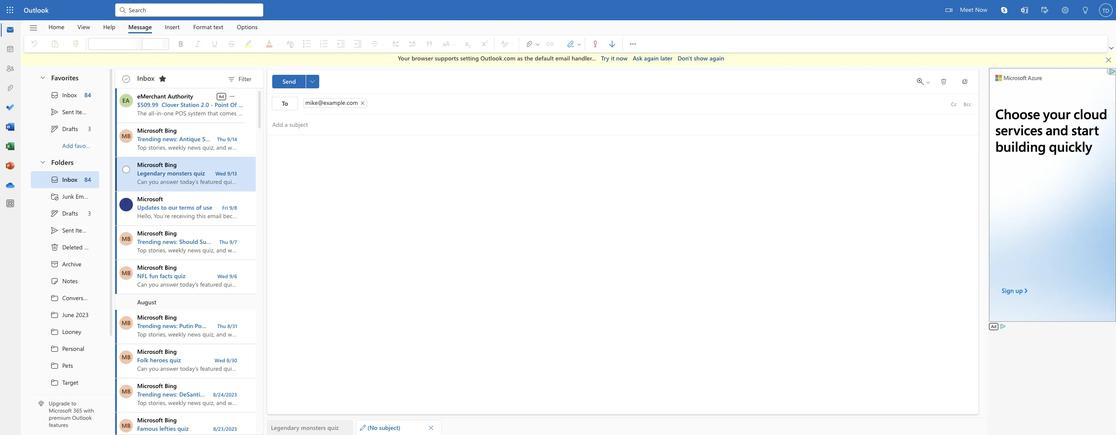 Task type: locate. For each thing, give the bounding box(es) containing it.
4 news: from the top
[[163, 391, 178, 399]]

0 vertical spatial  sent items
[[50, 108, 90, 116]]

3 inside favorites 'tree'
[[88, 125, 91, 133]]

items right deleted
[[84, 244, 99, 252]]

 for  dropdown button
[[1110, 46, 1114, 50]]

message list section
[[115, 67, 338, 436]]

0 vertical spatial to
[[161, 204, 167, 212]]

1 vertical spatial  sent items
[[50, 226, 90, 235]]

 for  dropdown button
[[229, 93, 236, 100]]

of
[[230, 101, 237, 109]]

to for upgrade to microsoft 365 with premium outlook features
[[71, 400, 76, 408]]

powerpoint image
[[6, 162, 14, 171]]

quiz for 8/23/2023
[[177, 425, 189, 433]]

3 up 'favorite'
[[88, 125, 91, 133]]

7 mb from the top
[[122, 422, 131, 430]]

1 horizontal spatial 
[[941, 78, 948, 85]]

0 horizontal spatial 
[[428, 425, 434, 431]]

 right 
[[535, 42, 540, 47]]

9/7
[[230, 239, 237, 245]]

favorites tree
[[31, 66, 99, 154]]

0 vertical spatial  tree item
[[31, 87, 99, 104]]

and for woke…
[[302, 391, 312, 399]]

to left our at the left top of the page
[[161, 204, 167, 212]]

1 84 from the top
[[84, 91, 91, 99]]

microsoft image
[[119, 198, 133, 212]]

include group
[[521, 36, 583, 53]]

1 vertical spatial  tree item
[[31, 205, 99, 222]]

0 vertical spatial 
[[50, 91, 59, 99]]

1 vertical spatial 
[[310, 79, 315, 84]]

2 select a conversation checkbox from the top
[[117, 226, 137, 246]]

0 vertical spatial select a conversation checkbox
[[117, 123, 137, 143]]

 inside favorites tree item
[[39, 74, 46, 81]]

wed left 9/13
[[215, 170, 226, 177]]

8 bing from the top
[[165, 417, 177, 425]]

quiz for wed 8/30
[[170, 356, 181, 364]]

0 horizontal spatial outlook
[[24, 6, 49, 14]]

 for  pets
[[50, 362, 59, 370]]

1 vertical spatial outlook
[[72, 415, 92, 422]]

84 up email
[[84, 176, 91, 184]]

 up add favorite tree item
[[50, 125, 59, 133]]

 left looney
[[50, 328, 59, 337]]

trump
[[270, 238, 287, 246]]

to inside upgrade to microsoft 365 with premium outlook features
[[71, 400, 76, 408]]

 tree item up deleted
[[31, 222, 99, 239]]

 target
[[50, 379, 78, 387]]

mb
[[122, 132, 131, 140], [122, 235, 131, 243], [122, 269, 131, 277], [122, 319, 131, 327], [122, 353, 131, 362], [122, 388, 131, 396], [122, 422, 131, 430]]

3 news: from the top
[[163, 322, 178, 330]]

2 vertical spatial items
[[84, 244, 99, 252]]

it
[[611, 54, 615, 62]]

1 vertical spatial 3
[[88, 210, 91, 218]]

2 trending from the top
[[137, 238, 161, 246]]

bing for trending news: desantis disappears, vivek rises and woke… and more
[[165, 382, 177, 390]]

Select a conversation checkbox
[[117, 123, 137, 143], [117, 260, 137, 280], [117, 310, 137, 330]]


[[50, 260, 59, 269]]

quiz inside button
[[328, 424, 339, 432]]

 inside  
[[535, 42, 540, 47]]


[[50, 277, 59, 286]]

4 microsoft bing image from the top
[[119, 351, 133, 364]]

favorite
[[75, 142, 94, 150]]

select a conversation checkbox for trending news: antique singer sewing machine values & what… and more
[[117, 123, 137, 143]]

1 vertical spatial 
[[50, 176, 59, 184]]

upgrade to microsoft 365 with premium outlook features
[[49, 400, 94, 429]]

1 horizontal spatial to
[[161, 204, 167, 212]]

5 bing from the top
[[165, 314, 177, 322]]

mb for folk heroes quiz
[[122, 353, 131, 362]]

6 microsoft bing image from the top
[[119, 420, 133, 433]]

1 sent from the top
[[62, 108, 74, 116]]

 button left the folders
[[35, 154, 50, 170]]

1 vertical spatial thu
[[219, 239, 228, 245]]

0 horizontal spatial to
[[71, 400, 76, 408]]

trending down $509.99
[[137, 135, 161, 143]]

0 vertical spatial 
[[122, 75, 130, 83]]

select a conversation checkbox for trending news: desantis disappears, vivek rises and woke… and more
[[117, 379, 137, 399]]

thu for court
[[219, 239, 228, 245]]

mb for famous lefties quiz
[[122, 422, 131, 430]]

1 select a conversation checkbox from the top
[[117, 379, 137, 399]]

items up 'favorite'
[[76, 108, 90, 116]]

to right upgrade
[[71, 400, 76, 408]]

0 vertical spatial legendary
[[137, 169, 166, 177]]

1 vertical spatial legendary
[[271, 424, 299, 432]]

0 horizontal spatial ad
[[219, 93, 224, 99]]

premium
[[49, 415, 71, 422]]

thu left 8/31
[[217, 323, 226, 330]]

2 vertical spatial wed
[[215, 357, 225, 364]]

0 vertical spatial  inbox
[[50, 91, 77, 99]]

select a conversation checkbox down august
[[117, 310, 137, 330]]

 tree item down favorites
[[31, 87, 99, 104]]

and right china… on the bottom
[[298, 322, 308, 330]]

1 horizontal spatial 
[[1106, 57, 1112, 63]]

2 3 from the top
[[88, 210, 91, 218]]

microsoft
[[137, 126, 163, 134], [137, 161, 163, 169], [137, 195, 163, 203], [137, 229, 163, 237], [137, 264, 163, 272], [137, 314, 163, 322], [137, 348, 163, 356], [137, 382, 163, 390], [49, 408, 72, 415], [137, 417, 163, 425]]

1 horizontal spatial outlook
[[72, 415, 92, 422]]

famous lefties quiz
[[137, 425, 189, 433]]

wed 9/6
[[217, 273, 237, 280]]

1  tree item from the top
[[31, 104, 99, 121]]

Font size text field
[[142, 39, 162, 49]]

 up ask
[[629, 40, 637, 48]]

5 microsoft bing from the top
[[137, 314, 177, 322]]

 sent items up add
[[50, 108, 90, 116]]

microsoft bing image for folk heroes quiz
[[119, 351, 133, 364]]

quiz right lefties
[[177, 425, 189, 433]]

with
[[84, 408, 94, 415]]

0 vertical spatial ad
[[219, 93, 224, 99]]

and right woke… on the bottom
[[302, 391, 312, 399]]

select a conversation checkbox for trending news: putin powerless to complain about china… and more
[[117, 310, 137, 330]]

0 vertical spatial 
[[1106, 57, 1112, 63]]

1 vertical spatial wed
[[217, 273, 228, 280]]

3 microsoft bing image from the top
[[119, 317, 133, 330]]

 right send button
[[310, 79, 315, 84]]

 tree item down  notes
[[31, 290, 99, 307]]

tab list containing home
[[42, 20, 264, 33]]

more right from…
[[320, 238, 334, 246]]

news: left should
[[163, 238, 178, 246]]

4 trending from the top
[[137, 391, 161, 399]]

select a conversation checkbox left fun
[[117, 260, 137, 280]]

2 select a conversation checkbox from the top
[[117, 260, 137, 280]]

select a conversation checkbox down "microsoft" image
[[117, 226, 137, 246]]

6  from the top
[[50, 379, 59, 387]]

inbox left  button
[[137, 74, 155, 83]]

3 mb from the top
[[122, 269, 131, 277]]

more right woke… on the bottom
[[314, 391, 328, 399]]

4  from the top
[[50, 345, 59, 353]]

84 down favorites tree item
[[84, 91, 91, 99]]

 tree item up  target
[[31, 358, 99, 375]]

our
[[168, 204, 178, 212]]

6 microsoft bing from the top
[[137, 348, 177, 356]]

 left font size text field
[[136, 42, 141, 47]]

legendary monsters quiz button
[[267, 421, 353, 436]]

microsoft bing for trending news: putin powerless to complain about china… and more
[[137, 314, 177, 322]]

1  tree item from the top
[[31, 290, 99, 307]]

june
[[62, 311, 74, 319]]

 tree item down favorites tree item
[[31, 104, 99, 121]]

5  from the top
[[50, 362, 59, 370]]

0 horizontal spatial legendary monsters quiz
[[137, 169, 205, 177]]

ad left set your advertising preferences "image"
[[992, 324, 997, 330]]

 tree item
[[31, 121, 99, 137], [31, 205, 99, 222]]

microsoft bing for trending news: should supreme court disqualify trump from… and more
[[137, 229, 177, 237]]

1 horizontal spatial 
[[629, 40, 637, 48]]

thu left 9/7
[[219, 239, 228, 245]]

3 microsoft bing from the top
[[137, 229, 177, 237]]

to left complain
[[223, 322, 229, 330]]

0 vertical spatial 
[[50, 108, 59, 116]]

 inbox inside tree
[[50, 176, 77, 184]]

3 trending from the top
[[137, 322, 161, 330]]

wed for legendary monsters quiz
[[215, 170, 226, 177]]

bing for trending news: should supreme court disqualify trump from… and more
[[165, 229, 177, 237]]

mail image
[[6, 26, 14, 34]]

Select a conversation checkbox
[[117, 157, 137, 176], [117, 226, 137, 246]]

more right what…
[[324, 135, 338, 143]]

 sent items up deleted
[[50, 226, 90, 235]]

people image
[[6, 65, 14, 73]]

 left june
[[50, 311, 59, 320]]

junk
[[62, 193, 74, 201]]

1  from the top
[[50, 91, 59, 99]]

 inside tree
[[50, 226, 59, 235]]

 tree item down  looney
[[31, 341, 99, 358]]

To text field
[[302, 98, 948, 110]]

3 down email
[[88, 210, 91, 218]]

1  tree item from the top
[[31, 121, 99, 137]]

2 select a conversation checkbox from the top
[[117, 413, 137, 433]]

drafts up add
[[62, 125, 78, 133]]

 inside button
[[941, 78, 948, 85]]

1  from the top
[[122, 75, 130, 83]]

outlook up "" button
[[24, 6, 49, 14]]

select a conversation checkbox containing m
[[117, 192, 137, 212]]

2 vertical spatial to
[[71, 400, 76, 408]]

84 inside favorites 'tree'
[[84, 91, 91, 99]]

outlook banner
[[0, 0, 1117, 22]]

2  from the top
[[50, 176, 59, 184]]

 for  target
[[50, 379, 59, 387]]

vivek
[[237, 391, 252, 399]]

trending for trending news: putin powerless to complain about china… and more
[[137, 322, 161, 330]]

deleted
[[62, 244, 83, 252]]

0 vertical spatial  drafts
[[50, 125, 78, 133]]

1 vertical spatial 
[[50, 243, 59, 252]]

microsoft bing
[[137, 126, 177, 134], [137, 161, 177, 169], [137, 229, 177, 237], [137, 264, 177, 272], [137, 314, 177, 322], [137, 348, 177, 356], [137, 382, 177, 390], [137, 417, 177, 425]]

 inside favorites 'tree'
[[50, 125, 59, 133]]

thu
[[217, 136, 226, 143], [219, 239, 228, 245], [217, 323, 226, 330]]

 down favorites tree item
[[50, 91, 59, 99]]

 inside folders tree item
[[39, 159, 46, 166]]

bing for trending news: putin powerless to complain about china… and more
[[165, 314, 177, 322]]

0 vertical spatial 3
[[88, 125, 91, 133]]

8 microsoft bing from the top
[[137, 417, 177, 425]]

0 vertical spatial wed
[[215, 170, 226, 177]]

2  from the top
[[122, 166, 130, 173]]

court
[[225, 238, 240, 246]]

0 horizontal spatial 
[[50, 243, 59, 252]]

1 3 from the top
[[88, 125, 91, 133]]

 sent items
[[50, 108, 90, 116], [50, 226, 90, 235]]

1 horizontal spatial monsters
[[301, 424, 326, 432]]

1 vertical spatial  tree item
[[31, 222, 99, 239]]

message list list box
[[115, 88, 338, 436]]

1 vertical spatial items
[[76, 227, 90, 235]]

subject)
[[379, 424, 401, 432]]

select a conversation checkbox for famous lefties quiz
[[117, 413, 137, 433]]

news:
[[163, 135, 178, 143], [163, 238, 178, 246], [163, 322, 178, 330], [163, 391, 178, 399]]

lefties
[[160, 425, 176, 433]]

1 vertical spatial select a conversation checkbox
[[117, 413, 137, 433]]

outlook
[[24, 6, 49, 14], [72, 415, 92, 422]]

0 vertical spatial 
[[629, 40, 637, 48]]

outlook link
[[24, 0, 49, 20]]

 for 1st  tree item
[[50, 125, 59, 133]]

 tree item
[[31, 239, 99, 256]]

 inside  
[[926, 80, 931, 85]]

2  from the top
[[50, 226, 59, 235]]

more for trending news: putin powerless to complain about china… and more
[[309, 322, 324, 330]]

1 microsoft bing image from the top
[[119, 129, 133, 143]]

7 microsoft bing from the top
[[137, 382, 177, 390]]

1 vertical spatial  drafts
[[50, 209, 78, 218]]

 inbox down favorites tree item
[[50, 91, 77, 99]]

more apps image
[[6, 200, 14, 208]]

mike@example.com button
[[303, 98, 368, 108]]

 inside  
[[577, 42, 582, 47]]

2 vertical spatial thu
[[217, 323, 226, 330]]

1 news: from the top
[[163, 135, 178, 143]]

1 vertical spatial 84
[[84, 176, 91, 184]]

microsoft for legendary monsters quiz
[[137, 161, 163, 169]]

0 horizontal spatial 
[[229, 93, 236, 100]]

0 vertical spatial 
[[941, 78, 948, 85]]

4 bing from the top
[[165, 264, 177, 272]]

1 vertical spatial 
[[229, 93, 236, 100]]

trending down august
[[137, 322, 161, 330]]

legendary down woke… on the bottom
[[271, 424, 299, 432]]

 inbox up  'tree item'
[[50, 176, 77, 184]]

rises
[[253, 391, 267, 399]]

 inside dropdown button
[[229, 93, 236, 100]]

microsoft bing for trending news: desantis disappears, vivek rises and woke… and more
[[137, 382, 177, 390]]

 tree item
[[31, 87, 99, 104], [31, 171, 99, 188]]

application
[[0, 0, 1117, 436]]

0 horizontal spatial legendary
[[137, 169, 166, 177]]

 button right font size text field
[[162, 38, 169, 50]]

mb inside microsoft bing icon
[[122, 235, 131, 243]]

 up ea
[[122, 75, 130, 83]]

to do image
[[6, 104, 14, 112]]

 inside tree item
[[50, 243, 59, 252]]

wed left 9/6
[[217, 273, 228, 280]]

6 bing from the top
[[165, 348, 177, 356]]

 drafts down  'tree item'
[[50, 209, 78, 218]]

2 select a conversation checkbox from the top
[[117, 345, 137, 364]]


[[591, 40, 600, 48]]


[[1001, 7, 1008, 14]]

 button
[[136, 38, 142, 50], [162, 38, 169, 50], [35, 70, 50, 85], [35, 154, 50, 170]]

84
[[84, 91, 91, 99], [84, 176, 91, 184]]

0 vertical spatial inbox
[[137, 74, 155, 83]]

monsters inside button
[[301, 424, 326, 432]]

 right subject)
[[428, 425, 434, 431]]

1 again from the left
[[644, 54, 659, 62]]

 for  popup button
[[310, 79, 315, 84]]

 inside popup button
[[629, 40, 637, 48]]

1 vertical spatial 
[[428, 425, 434, 431]]

favorites tree item
[[31, 70, 99, 87]]

 inbox
[[50, 91, 77, 99], [50, 176, 77, 184]]

 for  popup button
[[629, 40, 637, 48]]

 button down  dropdown button
[[1102, 54, 1117, 66]]

2  from the top
[[50, 209, 59, 218]]

left-rail-appbar navigation
[[2, 20, 19, 196]]

0 vertical spatial 
[[50, 125, 59, 133]]

 left the folders
[[39, 159, 46, 166]]

meet
[[960, 6, 974, 14]]

select a conversation checkbox up microsoft bing icon
[[117, 192, 137, 212]]

3 bing from the top
[[165, 229, 177, 237]]

select a conversation checkbox for microsoft bing
[[117, 345, 137, 364]]

1 microsoft bing from the top
[[137, 126, 177, 134]]

2 again from the left
[[710, 54, 725, 62]]

2 sent from the top
[[62, 227, 74, 235]]

sent up add
[[62, 108, 74, 116]]

 up m at the left top
[[122, 166, 130, 173]]

 tree item
[[31, 256, 99, 273]]

0 horizontal spatial again
[[644, 54, 659, 62]]

2 news: from the top
[[163, 238, 178, 246]]

news: left antique in the left of the page
[[163, 135, 178, 143]]

select a conversation checkbox containing mb
[[117, 345, 137, 364]]

select a conversation checkbox for trending news: should supreme court disqualify trump from… and more
[[117, 226, 137, 246]]

 right  
[[941, 78, 948, 85]]

thu left 9/14
[[217, 136, 226, 143]]

 inside popup button
[[310, 79, 315, 84]]

trending news: desantis disappears, vivek rises and woke… and more
[[137, 391, 328, 399]]

1 select a conversation checkbox from the top
[[117, 157, 137, 176]]

more for trending news: should supreme court disqualify trump from… and more
[[320, 238, 334, 246]]

microsoft inside upgrade to microsoft 365 with premium outlook features
[[49, 408, 72, 415]]

legendary monsters quiz up our at the left top of the page
[[137, 169, 205, 177]]

and right what…
[[312, 135, 322, 143]]

1 bing from the top
[[165, 126, 177, 134]]

ad up 'point'
[[219, 93, 224, 99]]

select a conversation checkbox containing 
[[117, 157, 137, 176]]

0 vertical spatial sent
[[62, 108, 74, 116]]

mb for trending news: desantis disappears, vivek rises and woke… and more
[[122, 388, 131, 396]]

bcc button
[[961, 97, 975, 111]]

2  inbox from the top
[[50, 176, 77, 184]]

0 vertical spatial select a conversation checkbox
[[117, 192, 137, 212]]

select a conversation checkbox for microsoft
[[117, 192, 137, 212]]

heroes
[[150, 356, 168, 364]]

emerchant authority image
[[119, 94, 133, 107]]

premium features image
[[38, 402, 44, 408]]

 for  personal
[[50, 345, 59, 353]]

1 vertical spatial 
[[50, 226, 59, 235]]

thu for to
[[217, 323, 226, 330]]

items inside  deleted items
[[84, 244, 99, 252]]

select a conversation checkbox right with
[[117, 413, 137, 433]]

about
[[258, 322, 274, 330]]

tree containing 
[[31, 171, 99, 425]]

1 horizontal spatial 
[[1110, 46, 1114, 50]]

1 vertical spatial to
[[223, 322, 229, 330]]

0 vertical spatial  tree item
[[31, 104, 99, 121]]

 button inside folders tree item
[[35, 154, 50, 170]]

filter
[[239, 75, 252, 83]]

1 horizontal spatial legendary
[[271, 424, 299, 432]]


[[1106, 57, 1112, 63], [428, 425, 434, 431]]

$509.99 clover station 2.0 - point of sale bundle
[[137, 101, 270, 109]]

 search field
[[115, 0, 263, 19]]

bing for legendary monsters quiz
[[165, 161, 177, 169]]

trending news: should supreme court disqualify trump from… and more
[[137, 238, 334, 246]]

 up of
[[229, 93, 236, 100]]

complain
[[230, 322, 256, 330]]

inbox down favorites tree item
[[62, 91, 77, 99]]

0 vertical spatial  button
[[1102, 54, 1117, 66]]

1  from the top
[[50, 108, 59, 116]]

items for 1st  tree item from the bottom
[[76, 227, 90, 235]]

1 vertical spatial select a conversation checkbox
[[117, 226, 137, 246]]

1 select a conversation checkbox from the top
[[117, 123, 137, 143]]

 inside tree
[[50, 176, 59, 184]]

microsoft for nfl fun facts quiz
[[137, 264, 163, 272]]

1 trending from the top
[[137, 135, 161, 143]]

again right ask
[[644, 54, 659, 62]]

0 vertical spatial  tree item
[[31, 121, 99, 137]]

4 microsoft bing from the top
[[137, 264, 177, 272]]

try it now
[[601, 54, 628, 62]]

0 vertical spatial thu
[[217, 136, 226, 143]]

 down  dropdown button
[[1106, 57, 1112, 63]]

microsoft bing image for trending news: desantis disappears, vivek rises and woke… and more
[[119, 385, 133, 399]]

0 vertical spatial 
[[1110, 46, 1114, 50]]

 button right subject)
[[425, 423, 437, 434]]

2 horizontal spatial to
[[223, 322, 229, 330]]

items inside favorites 'tree'
[[76, 108, 90, 116]]

1  inbox from the top
[[50, 91, 77, 99]]

0 vertical spatial legendary monsters quiz
[[137, 169, 205, 177]]

 tree item
[[31, 188, 99, 205]]

mike@example.com
[[305, 99, 358, 107]]

1 vertical spatial select a conversation checkbox
[[117, 260, 137, 280]]

select a conversation checkbox down folk
[[117, 379, 137, 399]]

1 vertical spatial  inbox
[[50, 176, 77, 184]]

 filter
[[227, 75, 252, 84]]

0 vertical spatial outlook
[[24, 6, 49, 14]]

 tree item up " personal"
[[31, 324, 99, 341]]

sent
[[62, 108, 74, 116], [62, 227, 74, 235]]

select a conversation checkbox up m at the left top
[[117, 157, 137, 176]]

1 horizontal spatial again
[[710, 54, 725, 62]]


[[50, 108, 59, 116], [50, 226, 59, 235]]

sent inside favorites 'tree'
[[62, 108, 74, 116]]

wed
[[215, 170, 226, 177], [217, 273, 228, 280], [215, 357, 225, 364]]

1  sent items from the top
[[50, 108, 90, 116]]

2 microsoft bing image from the top
[[119, 267, 133, 280]]


[[50, 91, 59, 99], [50, 176, 59, 184]]

drafts for 1st  tree item
[[62, 125, 78, 133]]

 button
[[957, 75, 974, 88]]

sent up  tree item
[[62, 227, 74, 235]]

calendar image
[[6, 45, 14, 54]]

 tree item
[[31, 104, 99, 121], [31, 222, 99, 239]]

quiz for wed 9/13
[[194, 169, 205, 177]]

quiz left wed 9/13
[[194, 169, 205, 177]]

more right china… on the bottom
[[309, 322, 324, 330]]

 tree item down the junk
[[31, 205, 99, 222]]

news: for desantis
[[163, 391, 178, 399]]

tree
[[31, 171, 99, 425]]

microsoft bing for famous lefties quiz
[[137, 417, 177, 425]]

outlook.com
[[481, 54, 516, 62]]

items up  deleted items
[[76, 227, 90, 235]]

quiz right 'facts'
[[174, 272, 185, 280]]

thu 9/7
[[219, 239, 237, 245]]

2 vertical spatial select a conversation checkbox
[[117, 310, 137, 330]]

ad
[[219, 93, 224, 99], [992, 324, 997, 330]]

august heading
[[115, 295, 256, 310]]

quiz right heroes
[[170, 356, 181, 364]]

0 vertical spatial 84
[[84, 91, 91, 99]]

1 vertical spatial inbox
[[62, 91, 77, 99]]

 up  pets
[[50, 345, 59, 353]]

bing for folk heroes quiz
[[165, 348, 177, 356]]

1  drafts from the top
[[50, 125, 78, 133]]

thu for sewing
[[217, 136, 226, 143]]

2  tree item from the top
[[31, 222, 99, 239]]

set your advertising preferences image
[[1000, 323, 1007, 330]]


[[962, 78, 969, 85]]

Select a conversation checkbox
[[117, 379, 137, 399], [117, 413, 137, 433]]

add favorite
[[62, 142, 94, 150]]

drafts down  junk email on the left
[[62, 210, 78, 218]]

2 microsoft bing from the top
[[137, 161, 177, 169]]

microsoft bing image
[[119, 129, 133, 143], [119, 267, 133, 280], [119, 317, 133, 330], [119, 351, 133, 364], [119, 385, 133, 399], [119, 420, 133, 433]]

 up 
[[50, 176, 59, 184]]


[[227, 75, 236, 84]]

3  from the top
[[50, 328, 59, 337]]

1 vertical spatial select a conversation checkbox
[[117, 345, 137, 364]]

 down account manager for test dummy icon
[[1110, 46, 1114, 50]]

 right 
[[926, 80, 931, 85]]

again right show
[[710, 54, 725, 62]]

1 vertical spatial 
[[122, 166, 130, 173]]

1 drafts from the top
[[62, 125, 78, 133]]

 junk email
[[50, 193, 90, 201]]

1 mb from the top
[[122, 132, 131, 140]]

features
[[49, 422, 68, 429]]

 left favorites
[[39, 74, 46, 81]]


[[50, 125, 59, 133], [50, 209, 59, 218]]

select a conversation checkbox containing mb
[[117, 226, 137, 246]]

1  from the top
[[50, 294, 59, 303]]

 tree item up the junk
[[31, 171, 99, 188]]

1 select a conversation checkbox from the top
[[117, 192, 137, 212]]

1 vertical spatial  tree item
[[31, 171, 99, 188]]

inbox up  junk email on the left
[[62, 176, 77, 184]]

trending up famous
[[137, 391, 161, 399]]

tab list
[[42, 20, 264, 33]]

1 vertical spatial monsters
[[301, 424, 326, 432]]

outlook right premium
[[72, 415, 92, 422]]

Select a conversation checkbox
[[117, 192, 137, 212], [117, 345, 137, 364]]

 left target
[[50, 379, 59, 387]]

7 bing from the top
[[165, 382, 177, 390]]

1 horizontal spatial legendary monsters quiz
[[271, 424, 339, 432]]

2 drafts from the top
[[62, 210, 78, 218]]

0 vertical spatial select a conversation checkbox
[[117, 157, 137, 176]]

legendary inside message list list box
[[137, 169, 166, 177]]

2  tree item from the top
[[31, 205, 99, 222]]

news: left putin at the left of page
[[163, 322, 178, 330]]

0 horizontal spatial monsters
[[167, 169, 192, 177]]

2  from the top
[[50, 311, 59, 320]]

items
[[76, 108, 90, 116], [76, 227, 90, 235], [84, 244, 99, 252]]

9/6
[[229, 273, 237, 280]]

0 vertical spatial monsters
[[167, 169, 192, 177]]

select a conversation checkbox for legendary monsters quiz
[[117, 157, 137, 176]]

0 horizontal spatial 
[[310, 79, 315, 84]]

 inside dropdown button
[[1110, 46, 1114, 50]]

fun
[[149, 272, 158, 280]]

 tree item
[[31, 290, 99, 307], [31, 307, 99, 324], [31, 324, 99, 341], [31, 341, 99, 358], [31, 358, 99, 375], [31, 375, 99, 392]]

and for from…
[[308, 238, 318, 246]]

0 vertical spatial items
[[76, 108, 90, 116]]

 up 
[[50, 243, 59, 252]]

8/24/2023
[[213, 392, 237, 398]]

4 mb from the top
[[122, 319, 131, 327]]

0 horizontal spatial  button
[[425, 423, 437, 434]]

 drafts up add favorite tree item
[[50, 125, 78, 133]]

1  from the top
[[50, 125, 59, 133]]

0 vertical spatial drafts
[[62, 125, 78, 133]]

 pets
[[50, 362, 73, 370]]

don't show again button
[[678, 54, 725, 63]]

1 horizontal spatial  button
[[1102, 54, 1117, 66]]

5 mb from the top
[[122, 353, 131, 362]]

3 for 1st  tree item
[[88, 125, 91, 133]]

text
[[214, 23, 223, 31]]

1 vertical spatial drafts
[[62, 210, 78, 218]]

1 vertical spatial ad
[[992, 324, 997, 330]]

2  drafts from the top
[[50, 209, 78, 218]]

2 mb from the top
[[122, 235, 131, 243]]

1 vertical spatial legendary monsters quiz
[[271, 424, 339, 432]]

2 bing from the top
[[165, 161, 177, 169]]

legendary monsters quiz down woke… on the bottom
[[271, 424, 339, 432]]

0 vertical spatial select a conversation checkbox
[[117, 379, 137, 399]]

 right font size text field
[[163, 42, 168, 47]]

1 vertical spatial 
[[50, 209, 59, 218]]

 inside tree
[[50, 209, 59, 218]]

select a conversation checkbox down emerchant authority image
[[117, 123, 137, 143]]

microsoft bing image for famous lefties quiz
[[119, 420, 133, 433]]

legendary up updates
[[137, 169, 166, 177]]

 button
[[936, 75, 953, 88]]

1 vertical spatial sent
[[62, 227, 74, 235]]

drafts inside favorites 'tree'
[[62, 125, 78, 133]]

6 mb from the top
[[122, 388, 131, 396]]

desantis
[[179, 391, 203, 399]]

notes
[[62, 277, 78, 285]]

5 microsoft bing image from the top
[[119, 385, 133, 399]]

3 select a conversation checkbox from the top
[[117, 310, 137, 330]]



Task type: vqa. For each thing, say whether or not it's contained in the screenshot.


Task type: describe. For each thing, give the bounding box(es) containing it.
china…
[[276, 322, 296, 330]]

news: for putin
[[163, 322, 178, 330]]

bing for trending news: antique singer sewing machine values & what… and more
[[165, 126, 177, 134]]

word image
[[6, 123, 14, 132]]

sent inside tree
[[62, 227, 74, 235]]

Search for email, meetings, files and more. field
[[128, 5, 258, 14]]

disappears,
[[204, 391, 235, 399]]

drafts for 2nd  tree item from the top
[[62, 210, 78, 218]]

microsoft for trending news: should supreme court disqualify trump from… and more
[[137, 229, 163, 237]]

outlook inside banner
[[24, 6, 49, 14]]

application containing outlook
[[0, 0, 1117, 436]]

 tree item
[[31, 273, 99, 290]]

 inside "select all messages" option
[[122, 75, 130, 83]]

 deleted items
[[50, 243, 99, 252]]

microsoft bing image for trending news: putin powerless to complain about china… and more
[[119, 317, 133, 330]]

updates
[[137, 204, 159, 212]]

show
[[694, 54, 708, 62]]

microsoft bing image for trending news: antique singer sewing machine values & what… and more
[[119, 129, 133, 143]]

 inside reading pane main content
[[428, 425, 434, 431]]

emerchant authority
[[137, 92, 193, 100]]

use
[[203, 204, 212, 212]]

cc button
[[948, 97, 961, 111]]

 
[[917, 78, 931, 85]]

folders tree item
[[31, 154, 99, 171]]

favorites
[[51, 73, 79, 82]]

format text
[[193, 23, 223, 31]]

again inside button
[[644, 54, 659, 62]]

 button down message 'button'
[[136, 38, 142, 50]]

mb for trending news: antique singer sewing machine values & what… and more
[[122, 132, 131, 140]]

wed for nfl fun facts quiz
[[217, 273, 228, 280]]

 inbox inside favorites 'tree'
[[50, 91, 77, 99]]

thu 8/31
[[217, 323, 237, 330]]

putin
[[179, 322, 193, 330]]

 for 
[[941, 78, 948, 85]]

2  sent items from the top
[[50, 226, 90, 235]]

trending for trending news: should supreme court disqualify trump from… and more
[[137, 238, 161, 246]]

to button
[[272, 97, 298, 110]]

2.0
[[201, 101, 209, 109]]

items for  tree item
[[84, 244, 99, 252]]

meet now
[[960, 6, 988, 14]]

add
[[62, 142, 73, 150]]

 button
[[25, 21, 42, 35]]

folk
[[137, 356, 148, 364]]

wed for folk heroes quiz
[[215, 357, 225, 364]]

format text button
[[187, 20, 230, 33]]

trending for trending news: antique singer sewing machine values & what… and more
[[137, 135, 161, 143]]

 (no subject)
[[360, 424, 401, 432]]

powerless
[[195, 322, 221, 330]]

2  tree item from the top
[[31, 307, 99, 324]]

fri
[[222, 204, 228, 211]]


[[946, 7, 953, 14]]

format
[[193, 23, 212, 31]]

again inside 'button'
[[710, 54, 725, 62]]

microsoft bing for legendary monsters quiz
[[137, 161, 177, 169]]

bcc
[[964, 101, 972, 107]]

-
[[211, 101, 213, 109]]

items for second  tree item from the bottom
[[76, 108, 90, 116]]

reading pane main content
[[264, 66, 987, 436]]

 june 2023
[[50, 311, 89, 320]]

(no
[[368, 424, 378, 432]]

and for china…
[[298, 322, 308, 330]]

and right rises on the left of page
[[268, 391, 279, 399]]

clipboard group
[[26, 36, 84, 53]]

 notes
[[50, 277, 78, 286]]

singer
[[202, 135, 219, 143]]

send
[[283, 77, 296, 85]]

tags group
[[587, 36, 621, 53]]

more for trending news: desantis disappears, vivek rises and woke… and more
[[314, 391, 328, 399]]

microsoft for trending news: antique singer sewing machine values & what… and more
[[137, 126, 163, 134]]

legendary inside button
[[271, 424, 299, 432]]

point
[[215, 101, 229, 109]]

2 84 from the top
[[84, 176, 91, 184]]

2  tree item from the top
[[31, 171, 99, 188]]

&
[[286, 135, 290, 143]]

now
[[616, 54, 628, 62]]

 button
[[1076, 0, 1096, 22]]

now
[[976, 6, 988, 14]]

view button
[[71, 20, 96, 33]]

microsoft bing for trending news: antique singer sewing machine values & what… and more
[[137, 126, 177, 134]]

3  tree item from the top
[[31, 324, 99, 341]]

ask again later
[[633, 54, 673, 62]]

message button
[[122, 20, 158, 33]]


[[567, 40, 575, 48]]

disqualify
[[242, 238, 268, 246]]

 inside select a conversation option
[[122, 166, 130, 173]]

try
[[601, 54, 609, 62]]

microsoft for famous lefties quiz
[[137, 417, 163, 425]]

try it now button
[[601, 54, 628, 63]]

email
[[76, 193, 90, 201]]

basic text group
[[88, 36, 493, 53]]


[[50, 193, 59, 201]]

 for 
[[50, 294, 59, 303]]

excel image
[[6, 143, 14, 151]]

inbox inside the inbox 
[[137, 74, 155, 83]]

to for updates to our terms of use
[[161, 204, 167, 212]]

mb for trending news: should supreme court disqualify trump from… and more
[[122, 235, 131, 243]]

 for 2nd  tree item from the top
[[50, 209, 59, 218]]

Font text field
[[89, 39, 135, 49]]

options
[[237, 23, 258, 31]]

2 vertical spatial inbox
[[62, 176, 77, 184]]

trending for trending news: desantis disappears, vivek rises and woke… and more
[[137, 391, 161, 399]]

folk heroes quiz
[[137, 356, 181, 364]]

august
[[137, 298, 156, 306]]

 for  looney
[[50, 328, 59, 337]]

m
[[123, 201, 129, 209]]

microsoft bing for folk heroes quiz
[[137, 348, 177, 356]]

onedrive image
[[6, 182, 14, 190]]

microsoft bing image
[[119, 232, 133, 246]]

insert
[[165, 23, 180, 31]]

4  tree item from the top
[[31, 341, 99, 358]]

microsoft bing for nfl fun facts quiz
[[137, 264, 177, 272]]

add favorite tree item
[[31, 137, 99, 154]]

to
[[282, 99, 288, 107]]


[[1042, 7, 1049, 14]]

mb for nfl fun facts quiz
[[122, 269, 131, 277]]

Select all messages checkbox
[[120, 73, 132, 85]]

inbox heading
[[137, 69, 169, 88]]

1 vertical spatial  button
[[425, 423, 437, 434]]

 button inside favorites tree item
[[35, 70, 50, 85]]

bing for famous lefties quiz
[[165, 417, 177, 425]]

3 for 2nd  tree item from the top
[[88, 210, 91, 218]]

archive
[[62, 260, 82, 269]]

from…
[[289, 238, 307, 246]]

thu 9/14
[[217, 136, 237, 143]]

6  tree item from the top
[[31, 375, 99, 392]]

$509.99
[[137, 101, 158, 109]]

legendary monsters quiz inside message list list box
[[137, 169, 205, 177]]

 button
[[156, 72, 169, 85]]

microsoft bing image for nfl fun facts quiz
[[119, 267, 133, 280]]

sale
[[238, 101, 249, 109]]

 sent items inside favorites 'tree'
[[50, 108, 90, 116]]

files image
[[6, 84, 14, 93]]

 for  deleted items
[[50, 243, 59, 252]]

news: for should
[[163, 238, 178, 246]]

 drafts inside favorites 'tree'
[[50, 125, 78, 133]]

 archive
[[50, 260, 82, 269]]


[[123, 75, 130, 82]]

folders
[[51, 158, 74, 167]]

antique
[[179, 135, 201, 143]]

9/14
[[227, 136, 237, 143]]

news: for antique
[[163, 135, 178, 143]]

bing for nfl fun facts quiz
[[165, 264, 177, 272]]

1 horizontal spatial ad
[[992, 324, 997, 330]]

nfl
[[137, 272, 148, 280]]

bundle
[[251, 101, 270, 109]]

browser
[[412, 54, 433, 62]]

 button
[[604, 37, 621, 51]]

email
[[556, 54, 570, 62]]

5  tree item from the top
[[31, 358, 99, 375]]

pets
[[62, 362, 73, 370]]

trending news: antique singer sewing machine values & what… and more
[[137, 135, 338, 143]]

inbox inside favorites 'tree'
[[62, 91, 77, 99]]

microsoft for trending news: desantis disappears, vivek rises and woke… and more
[[137, 382, 163, 390]]

 inside favorites 'tree'
[[50, 91, 59, 99]]

 button
[[587, 37, 604, 51]]

9/8
[[229, 204, 237, 211]]

Add a subject text field
[[267, 118, 966, 132]]

select a conversation checkbox for nfl fun facts quiz
[[117, 260, 137, 280]]

ad inside message list list box
[[219, 93, 224, 99]]

 inside favorites 'tree'
[[50, 108, 59, 116]]

microsoft for trending news: putin powerless to complain about china… and more
[[137, 314, 163, 322]]

as
[[517, 54, 523, 62]]

microsoft for folk heroes quiz
[[137, 348, 163, 356]]

mb for trending news: putin powerless to complain about china… and more
[[122, 319, 131, 327]]

monsters inside message list list box
[[167, 169, 192, 177]]

account manager for test dummy image
[[1100, 3, 1113, 17]]


[[119, 6, 127, 14]]

cc
[[952, 101, 957, 107]]

 for  june 2023
[[50, 311, 59, 320]]

personal
[[62, 345, 84, 353]]

help button
[[97, 20, 122, 33]]

legendary monsters quiz inside button
[[271, 424, 339, 432]]

looney
[[62, 328, 81, 336]]

outlook inside upgrade to microsoft 365 with premium outlook features
[[72, 415, 92, 422]]

1  tree item from the top
[[31, 87, 99, 104]]

default
[[535, 54, 554, 62]]



